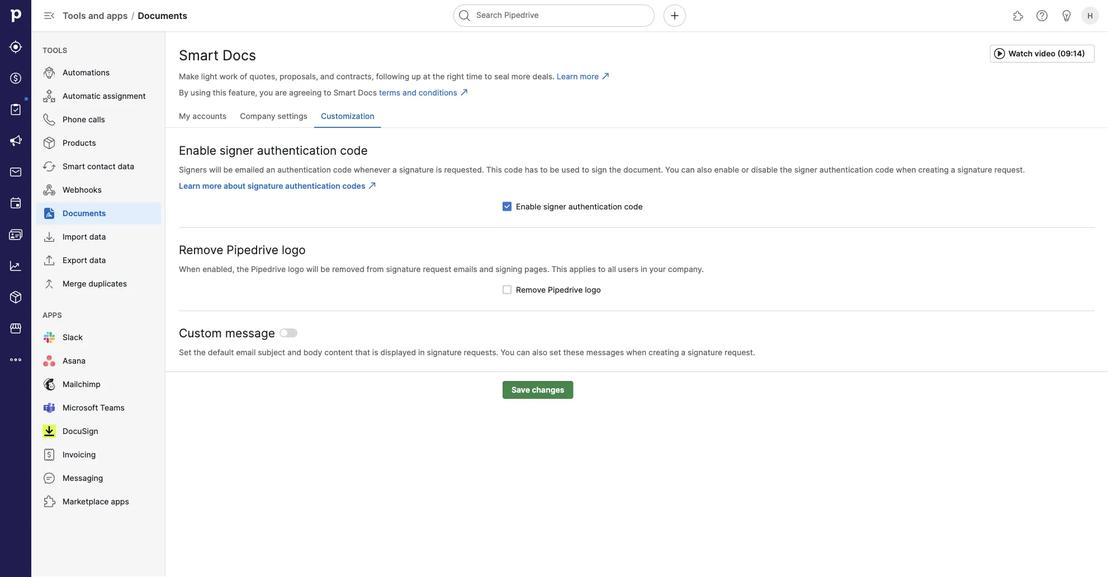 Task type: vqa. For each thing, say whether or not it's contained in the screenshot.
PREFERENCES for Interface
no



Task type: locate. For each thing, give the bounding box(es) containing it.
marketplace image
[[9, 322, 22, 336]]

these
[[564, 348, 584, 357]]

1 horizontal spatial docs
[[358, 88, 377, 97]]

more right seal
[[512, 72, 531, 81]]

0 horizontal spatial this
[[486, 165, 502, 175]]

more right deals.
[[580, 72, 599, 81]]

1 vertical spatial tools
[[43, 46, 67, 55]]

color undefined image left mailchimp
[[43, 378, 56, 392]]

0 horizontal spatial also
[[532, 348, 548, 357]]

1 horizontal spatial you
[[666, 165, 680, 175]]

tools for tools and apps / documents
[[63, 10, 86, 21]]

color undefined image inside microsoft teams link
[[43, 402, 56, 415]]

work
[[220, 72, 238, 81]]

changes
[[532, 386, 565, 395]]

to right has on the top left of the page
[[540, 165, 548, 175]]

video
[[1035, 49, 1056, 58]]

1 vertical spatial this
[[552, 265, 568, 274]]

1 vertical spatial can
[[517, 348, 530, 357]]

color primary image inside watch video (09:14) "button"
[[993, 47, 1007, 60]]

apps down the messaging link
[[111, 498, 129, 507]]

color undefined image inside merge duplicates "link"
[[43, 277, 56, 291]]

marketplace apps link
[[36, 491, 161, 514]]

tools right menu toggle "image"
[[63, 10, 86, 21]]

smart inside menu
[[63, 162, 85, 171]]

color undefined image for export data
[[43, 254, 56, 267]]

0 horizontal spatial signer
[[220, 143, 254, 157]]

5 color undefined image from the top
[[43, 183, 56, 197]]

0 vertical spatial enable
[[179, 143, 216, 157]]

9 color undefined image from the top
[[43, 355, 56, 368]]

marketplace
[[63, 498, 109, 507]]

webhooks
[[63, 185, 102, 195]]

phone calls link
[[36, 109, 161, 131]]

products image
[[9, 291, 22, 304]]

color undefined image inside export data link
[[43, 254, 56, 267]]

color undefined image inside import data link
[[43, 230, 56, 244]]

data for import data
[[89, 232, 106, 242]]

1 vertical spatial learn
[[179, 181, 200, 191]]

code
[[340, 143, 368, 157], [333, 165, 352, 175], [504, 165, 523, 175], [876, 165, 894, 175], [625, 202, 643, 211]]

color undefined image inside mailchimp link
[[43, 378, 56, 392]]

remove pipedrive logo up enabled,
[[179, 243, 306, 257]]

0 vertical spatial enable signer authentication code
[[179, 143, 368, 157]]

1 vertical spatial is
[[372, 348, 379, 357]]

whenever
[[354, 165, 391, 175]]

color primary image
[[601, 72, 610, 81], [503, 286, 512, 295]]

1 vertical spatial docs
[[358, 88, 377, 97]]

watch
[[1009, 49, 1033, 58]]

color undefined image inside the "automations" link
[[43, 66, 56, 79]]

0 vertical spatial signer
[[220, 143, 254, 157]]

in right displayed
[[418, 348, 425, 357]]

authentication
[[257, 143, 337, 157], [278, 165, 331, 175], [820, 165, 874, 175], [285, 181, 340, 191], [569, 202, 622, 211]]

learn right deals.
[[557, 72, 578, 81]]

0 horizontal spatial you
[[501, 348, 515, 357]]

removed
[[332, 265, 365, 274]]

11 color undefined image from the top
[[43, 496, 56, 509]]

color link image
[[368, 182, 377, 190]]

2 horizontal spatial be
[[550, 165, 560, 175]]

merge
[[63, 279, 86, 289]]

enable
[[179, 143, 216, 157], [516, 202, 541, 211]]

is left requested.
[[436, 165, 442, 175]]

microsoft
[[63, 404, 98, 413]]

0 horizontal spatial documents
[[63, 209, 106, 218]]

color undefined image left microsoft
[[43, 402, 56, 415]]

2 vertical spatial data
[[89, 256, 106, 265]]

1 vertical spatial creating
[[649, 348, 679, 357]]

signer up emailed
[[220, 143, 254, 157]]

color undefined image inside marketplace apps link
[[43, 496, 56, 509]]

docs down 'make light work of quotes, proposals, and contracts, following up at the right time to seal more deals.'
[[358, 88, 377, 97]]

to left seal
[[485, 72, 492, 81]]

color undefined image left products
[[43, 136, 56, 150]]

color undefined image
[[43, 66, 56, 79], [9, 103, 22, 116], [43, 230, 56, 244], [43, 277, 56, 291], [43, 378, 56, 392], [43, 402, 56, 415], [43, 425, 56, 439], [43, 449, 56, 462]]

color undefined image for slack
[[43, 331, 56, 345]]

tools for tools
[[43, 46, 67, 55]]

1 vertical spatial in
[[418, 348, 425, 357]]

terms
[[379, 88, 401, 97]]

0 horizontal spatial enable
[[179, 143, 216, 157]]

learn more
[[557, 72, 599, 81]]

color undefined image for invoicing
[[43, 449, 56, 462]]

remove up when
[[179, 243, 223, 257]]

company.
[[668, 265, 704, 274]]

0 horizontal spatial more
[[202, 181, 222, 191]]

2 vertical spatial color primary image
[[503, 202, 512, 211]]

documents up import data
[[63, 209, 106, 218]]

1 horizontal spatial smart
[[179, 47, 219, 64]]

color undefined image down apps
[[43, 331, 56, 345]]

color undefined image right 'sales inbox' image at the left top of page
[[43, 160, 56, 173]]

1 horizontal spatial creating
[[919, 165, 949, 175]]

1 horizontal spatial signer
[[544, 202, 567, 211]]

at
[[423, 72, 431, 81]]

creating
[[919, 165, 949, 175], [649, 348, 679, 357]]

color undefined image inside slack link
[[43, 331, 56, 345]]

0 horizontal spatial when
[[626, 348, 647, 357]]

0 vertical spatial creating
[[919, 165, 949, 175]]

documents
[[138, 10, 187, 21], [63, 209, 106, 218]]

0 vertical spatial tools
[[63, 10, 86, 21]]

color undefined image left phone
[[43, 113, 56, 126]]

1 vertical spatial request.
[[725, 348, 756, 357]]

color undefined image inside products link
[[43, 136, 56, 150]]

menu toggle image
[[43, 9, 56, 22]]

0 horizontal spatial will
[[209, 165, 221, 175]]

custom message
[[179, 326, 275, 340]]

0 horizontal spatial a
[[393, 165, 397, 175]]

color undefined image inside smart contact data link
[[43, 160, 56, 173]]

you
[[666, 165, 680, 175], [501, 348, 515, 357]]

color undefined image for mailchimp
[[43, 378, 56, 392]]

pipedrive down "applies"
[[548, 285, 583, 295]]

you right the document.
[[666, 165, 680, 175]]

more for used
[[202, 181, 222, 191]]

enable up signers
[[179, 143, 216, 157]]

0 vertical spatial request.
[[995, 165, 1026, 175]]

also left set
[[532, 348, 548, 357]]

this right requested.
[[486, 165, 502, 175]]

you right requests.
[[501, 348, 515, 357]]

1 vertical spatial logo
[[288, 265, 304, 274]]

import data
[[63, 232, 106, 242]]

color undefined image inside the messaging link
[[43, 472, 56, 486]]

to
[[485, 72, 492, 81], [324, 88, 331, 97], [540, 165, 548, 175], [582, 165, 590, 175], [598, 265, 606, 274]]

teams
[[100, 404, 125, 413]]

data right contact
[[118, 162, 134, 171]]

be up about
[[223, 165, 233, 175]]

1 vertical spatial enable signer authentication code
[[516, 202, 643, 211]]

1 vertical spatial data
[[89, 232, 106, 242]]

be left used
[[550, 165, 560, 175]]

0 vertical spatial apps
[[107, 10, 128, 21]]

color primary image for watch
[[993, 47, 1007, 60]]

0 vertical spatial also
[[697, 165, 712, 175]]

documents right / at top left
[[138, 10, 187, 21]]

smart down products
[[63, 162, 85, 171]]

learn down signers
[[179, 181, 200, 191]]

4 color undefined image from the top
[[43, 160, 56, 173]]

0 horizontal spatial learn
[[179, 181, 200, 191]]

1 horizontal spatial documents
[[138, 10, 187, 21]]

smart
[[179, 47, 219, 64], [334, 88, 356, 97], [63, 162, 85, 171]]

and
[[88, 10, 104, 21], [320, 72, 334, 81], [403, 88, 417, 97], [480, 265, 494, 274], [287, 348, 301, 357]]

color undefined image inside phone calls link
[[43, 113, 56, 126]]

color primary image down signing
[[503, 286, 512, 295]]

assignment
[[103, 91, 146, 101]]

0 horizontal spatial remove
[[179, 243, 223, 257]]

are
[[275, 88, 287, 97]]

tools and apps / documents
[[63, 10, 187, 21]]

color undefined image for phone calls
[[43, 113, 56, 126]]

you
[[260, 88, 273, 97]]

0 vertical spatial smart
[[179, 47, 219, 64]]

color undefined image
[[43, 90, 56, 103], [43, 113, 56, 126], [43, 136, 56, 150], [43, 160, 56, 173], [43, 183, 56, 197], [43, 207, 56, 220], [43, 254, 56, 267], [43, 331, 56, 345], [43, 355, 56, 368], [43, 472, 56, 486], [43, 496, 56, 509]]

1 horizontal spatial enable signer authentication code
[[516, 202, 643, 211]]

color undefined image left automatic
[[43, 90, 56, 103]]

will left removed
[[306, 265, 318, 274]]

can left enable at the top
[[682, 165, 695, 175]]

to right agreeing at the top left
[[324, 88, 331, 97]]

2 vertical spatial smart
[[63, 162, 85, 171]]

/
[[131, 10, 134, 21]]

signer right disable
[[795, 165, 818, 175]]

seal
[[495, 72, 510, 81]]

following
[[376, 72, 410, 81]]

tools down menu toggle "image"
[[43, 46, 67, 55]]

emails
[[454, 265, 478, 274]]

7 color undefined image from the top
[[43, 254, 56, 267]]

enabled,
[[203, 265, 235, 274]]

can
[[682, 165, 695, 175], [517, 348, 530, 357]]

default
[[208, 348, 234, 357]]

a
[[393, 165, 397, 175], [951, 165, 956, 175], [681, 348, 686, 357]]

quick help image
[[1036, 9, 1049, 22]]

color undefined image inside webhooks link
[[43, 183, 56, 197]]

0 vertical spatial when
[[896, 165, 917, 175]]

enable signer authentication code down used
[[516, 202, 643, 211]]

1 horizontal spatial a
[[681, 348, 686, 357]]

2 color undefined image from the top
[[43, 113, 56, 126]]

also left enable at the top
[[697, 165, 712, 175]]

signer
[[220, 143, 254, 157], [795, 165, 818, 175], [544, 202, 567, 211]]

smart up make
[[179, 47, 219, 64]]

home image
[[7, 7, 24, 24]]

docs up of
[[223, 47, 256, 64]]

color undefined image inside asana link
[[43, 355, 56, 368]]

enable signer authentication code up the an on the top left
[[179, 143, 368, 157]]

and up agreeing at the top left
[[320, 72, 334, 81]]

1 horizontal spatial when
[[896, 165, 917, 175]]

color undefined image inside docusign link
[[43, 425, 56, 439]]

color undefined image left import
[[43, 230, 56, 244]]

2 horizontal spatial signer
[[795, 165, 818, 175]]

deals.
[[533, 72, 555, 81]]

0 vertical spatial logo
[[282, 243, 306, 257]]

smart for smart docs
[[179, 47, 219, 64]]

0 vertical spatial will
[[209, 165, 221, 175]]

smart down contracts,
[[334, 88, 356, 97]]

customization
[[321, 112, 375, 121]]

remove pipedrive logo down pages.
[[516, 285, 601, 295]]

1 vertical spatial color primary image
[[503, 286, 512, 295]]

1 horizontal spatial will
[[306, 265, 318, 274]]

color undefined image left invoicing at the bottom left of the page
[[43, 449, 56, 462]]

sign
[[592, 165, 607, 175]]

color undefined image right activities 'icon'
[[43, 207, 56, 220]]

the right disable
[[780, 165, 793, 175]]

when
[[896, 165, 917, 175], [626, 348, 647, 357]]

0 horizontal spatial is
[[372, 348, 379, 357]]

color undefined image inside invoicing link
[[43, 449, 56, 462]]

users
[[618, 265, 639, 274]]

0 vertical spatial color primary image
[[601, 72, 610, 81]]

1 vertical spatial remove pipedrive logo
[[516, 285, 601, 295]]

3 color undefined image from the top
[[43, 136, 56, 150]]

0 horizontal spatial can
[[517, 348, 530, 357]]

remove down pages.
[[516, 285, 546, 295]]

1 color undefined image from the top
[[43, 90, 56, 103]]

1 vertical spatial color primary image
[[460, 88, 469, 97]]

pipedrive up enabled,
[[227, 243, 279, 257]]

0 horizontal spatial request.
[[725, 348, 756, 357]]

color undefined image left docusign
[[43, 425, 56, 439]]

the
[[433, 72, 445, 81], [609, 165, 622, 175], [780, 165, 793, 175], [237, 265, 249, 274], [194, 348, 206, 357]]

pipedrive right enabled,
[[251, 265, 286, 274]]

1 horizontal spatial can
[[682, 165, 695, 175]]

slack
[[63, 333, 83, 343]]

1 horizontal spatial learn
[[557, 72, 578, 81]]

0 vertical spatial remove pipedrive logo
[[179, 243, 306, 257]]

this right pages.
[[552, 265, 568, 274]]

the right enabled,
[[237, 265, 249, 274]]

color undefined image for marketplace apps
[[43, 496, 56, 509]]

color primary image
[[993, 47, 1007, 60], [460, 88, 469, 97], [503, 202, 512, 211]]

0 horizontal spatial color primary image
[[460, 88, 469, 97]]

1 horizontal spatial enable
[[516, 202, 541, 211]]

2 horizontal spatial color primary image
[[993, 47, 1007, 60]]

8 color undefined image from the top
[[43, 331, 56, 345]]

color undefined image inside documents link
[[43, 207, 56, 220]]

mailchimp
[[63, 380, 101, 390]]

color undefined image left export
[[43, 254, 56, 267]]

color undefined image right deals image
[[43, 66, 56, 79]]

will right signers
[[209, 165, 221, 175]]

menu
[[0, 0, 31, 578], [31, 31, 166, 578]]

0 horizontal spatial color primary image
[[503, 286, 512, 295]]

learn more about signature authentication codes
[[179, 181, 366, 191]]

the right at
[[433, 72, 445, 81]]

is right that
[[372, 348, 379, 357]]

learn
[[557, 72, 578, 81], [179, 181, 200, 191]]

when
[[179, 265, 200, 274]]

signers
[[179, 165, 207, 175]]

1 horizontal spatial color primary image
[[503, 202, 512, 211]]

and left the 'body'
[[287, 348, 301, 357]]

1 horizontal spatial is
[[436, 165, 442, 175]]

asana
[[63, 357, 86, 366]]

1 vertical spatial also
[[532, 348, 548, 357]]

export data
[[63, 256, 106, 265]]

0 vertical spatial you
[[666, 165, 680, 175]]

quotes,
[[250, 72, 277, 81]]

be left removed
[[321, 265, 330, 274]]

data right import
[[89, 232, 106, 242]]

in left your
[[641, 265, 648, 274]]

10 color undefined image from the top
[[43, 472, 56, 486]]

apps left / at top left
[[107, 10, 128, 21]]

custom
[[179, 326, 222, 340]]

documents link
[[36, 202, 161, 225]]

6 color undefined image from the top
[[43, 207, 56, 220]]

export
[[63, 256, 87, 265]]

products
[[63, 138, 96, 148]]

used
[[562, 165, 580, 175]]

enable down has on the top left of the page
[[516, 202, 541, 211]]

documents inside menu item
[[63, 209, 106, 218]]

can left set
[[517, 348, 530, 357]]

0 vertical spatial color primary image
[[993, 47, 1007, 60]]

by using this feature, you are agreeing to smart docs
[[179, 88, 379, 97]]

in
[[641, 265, 648, 274], [418, 348, 425, 357]]

1 vertical spatial smart
[[334, 88, 356, 97]]

by
[[179, 88, 189, 97]]

request
[[423, 265, 452, 274]]

content
[[325, 348, 353, 357]]

color undefined image inside automatic assignment link
[[43, 90, 56, 103]]

1 vertical spatial pipedrive
[[251, 265, 286, 274]]

color undefined image left the messaging
[[43, 472, 56, 486]]

1 horizontal spatial this
[[552, 265, 568, 274]]

color undefined image left asana
[[43, 355, 56, 368]]

and left / at top left
[[88, 10, 104, 21]]

0 horizontal spatial remove pipedrive logo
[[179, 243, 306, 257]]

color primary image for enable
[[503, 202, 512, 211]]

more left about
[[202, 181, 222, 191]]

color primary image right 'learn more'
[[601, 72, 610, 81]]

request.
[[995, 165, 1026, 175], [725, 348, 756, 357]]

1 horizontal spatial also
[[697, 165, 712, 175]]

apps
[[107, 10, 128, 21], [111, 498, 129, 507]]

1 vertical spatial documents
[[63, 209, 106, 218]]

color undefined image for microsoft teams
[[43, 402, 56, 415]]

2 vertical spatial pipedrive
[[548, 285, 583, 295]]

signer down used
[[544, 202, 567, 211]]

color undefined image left webhooks
[[43, 183, 56, 197]]

2 horizontal spatial more
[[580, 72, 599, 81]]

data right export
[[89, 256, 106, 265]]

color undefined image left merge
[[43, 277, 56, 291]]

color undefined image left the marketplace
[[43, 496, 56, 509]]

1 horizontal spatial color primary image
[[601, 72, 610, 81]]

microsoft teams
[[63, 404, 125, 413]]

0 vertical spatial this
[[486, 165, 502, 175]]

your
[[650, 265, 666, 274]]

1 vertical spatial apps
[[111, 498, 129, 507]]



Task type: describe. For each thing, give the bounding box(es) containing it.
contact
[[87, 162, 116, 171]]

learn for learn more about signature authentication codes
[[179, 181, 200, 191]]

about
[[224, 181, 246, 191]]

1 vertical spatial when
[[626, 348, 647, 357]]

products link
[[36, 132, 161, 154]]

or
[[742, 165, 749, 175]]

(09:14)
[[1058, 49, 1086, 58]]

merge duplicates link
[[36, 273, 161, 295]]

save changes button
[[503, 381, 574, 399]]

color undefined image for webhooks
[[43, 183, 56, 197]]

automatic
[[63, 91, 101, 101]]

1 horizontal spatial be
[[321, 265, 330, 274]]

watch video (09:14)
[[1009, 49, 1086, 58]]

emailed
[[235, 165, 264, 175]]

mailchimp link
[[36, 374, 161, 396]]

color primary image inside learn more link
[[601, 72, 610, 81]]

to left all
[[598, 265, 606, 274]]

h button
[[1080, 4, 1102, 27]]

campaigns image
[[9, 134, 22, 148]]

menu containing automations
[[31, 31, 166, 578]]

requested.
[[444, 165, 484, 175]]

more image
[[9, 354, 22, 367]]

learn for learn more
[[557, 72, 578, 81]]

0 vertical spatial can
[[682, 165, 695, 175]]

agreeing
[[289, 88, 322, 97]]

document.
[[624, 165, 663, 175]]

1 vertical spatial will
[[306, 265, 318, 274]]

docusign
[[63, 427, 98, 437]]

apps inside menu
[[111, 498, 129, 507]]

invoicing link
[[36, 444, 161, 467]]

signing
[[496, 265, 523, 274]]

0 horizontal spatial in
[[418, 348, 425, 357]]

data for export data
[[89, 256, 106, 265]]

learn more about signature authentication codes link
[[179, 176, 377, 192]]

the right sign
[[609, 165, 622, 175]]

subject
[[258, 348, 285, 357]]

import
[[63, 232, 87, 242]]

automatic assignment
[[63, 91, 146, 101]]

color primary image inside terms and conditions link
[[460, 88, 469, 97]]

proposals,
[[280, 72, 318, 81]]

signers will be emailed an authentication code whenever a signature is requested. this code has to be used to sign the document. you can also enable or disable the signer authentication code when creating a signature request.
[[179, 165, 1026, 175]]

the right the set
[[194, 348, 206, 357]]

1 vertical spatial remove
[[516, 285, 546, 295]]

terms and conditions
[[379, 88, 458, 97]]

requests.
[[464, 348, 499, 357]]

0 vertical spatial data
[[118, 162, 134, 171]]

displayed
[[381, 348, 416, 357]]

from
[[367, 265, 384, 274]]

watch video (09:14) button
[[991, 45, 1095, 63]]

documents menu item
[[31, 202, 166, 225]]

make light work of quotes, proposals, and contracts, following up at the right time to seal more deals.
[[179, 72, 557, 81]]

Search Pipedrive field
[[454, 4, 655, 27]]

color undefined image for docusign
[[43, 425, 56, 439]]

color undefined image for automatic assignment
[[43, 90, 56, 103]]

color undefined image for smart contact data
[[43, 160, 56, 173]]

all
[[608, 265, 616, 274]]

0 horizontal spatial be
[[223, 165, 233, 175]]

time
[[466, 72, 483, 81]]

color undefined image for merge duplicates
[[43, 277, 56, 291]]

color undefined image for products
[[43, 136, 56, 150]]

microsoft teams link
[[36, 397, 161, 420]]

has
[[525, 165, 538, 175]]

import data link
[[36, 226, 161, 248]]

email
[[236, 348, 256, 357]]

webhooks link
[[36, 179, 161, 201]]

learn more link
[[557, 72, 610, 81]]

save
[[512, 386, 530, 395]]

0 horizontal spatial creating
[[649, 348, 679, 357]]

calls
[[88, 115, 105, 124]]

color undefined image for messaging
[[43, 472, 56, 486]]

0 vertical spatial documents
[[138, 10, 187, 21]]

0 vertical spatial in
[[641, 265, 648, 274]]

more for deals.
[[580, 72, 599, 81]]

deals image
[[9, 72, 22, 85]]

contracts,
[[336, 72, 374, 81]]

1 horizontal spatial more
[[512, 72, 531, 81]]

message
[[225, 326, 275, 340]]

sales assistant image
[[1061, 9, 1074, 22]]

set the default email subject and body content that is displayed in signature requests. you can also set these messages when creating a signature request.
[[179, 348, 756, 357]]

color undefined image for asana
[[43, 355, 56, 368]]

set
[[550, 348, 561, 357]]

automations
[[63, 68, 110, 77]]

smart contact data
[[63, 162, 134, 171]]

slack link
[[36, 327, 161, 349]]

color undefined image for import data
[[43, 230, 56, 244]]

conditions
[[419, 88, 458, 97]]

this
[[213, 88, 227, 97]]

1 horizontal spatial request.
[[995, 165, 1026, 175]]

2 horizontal spatial smart
[[334, 88, 356, 97]]

codes
[[342, 181, 366, 191]]

and right emails
[[480, 265, 494, 274]]

quick add image
[[668, 9, 682, 22]]

merge duplicates
[[63, 279, 127, 289]]

1 vertical spatial signer
[[795, 165, 818, 175]]

pages.
[[525, 265, 550, 274]]

0 vertical spatial pipedrive
[[227, 243, 279, 257]]

make
[[179, 72, 199, 81]]

color undefined image up campaigns icon
[[9, 103, 22, 116]]

using
[[191, 88, 211, 97]]

leads image
[[9, 40, 22, 54]]

activities image
[[9, 197, 22, 210]]

automatic assignment link
[[36, 85, 161, 107]]

2 vertical spatial logo
[[585, 285, 601, 295]]

phone
[[63, 115, 86, 124]]

color undefined image for documents
[[43, 207, 56, 220]]

settings
[[278, 112, 308, 121]]

smart contact data link
[[36, 156, 161, 178]]

marketplace apps
[[63, 498, 129, 507]]

set
[[179, 348, 191, 357]]

terms and conditions link
[[379, 88, 469, 97]]

messages
[[587, 348, 624, 357]]

company settings
[[240, 112, 308, 121]]

smart for smart contact data
[[63, 162, 85, 171]]

duplicates
[[89, 279, 127, 289]]

1 vertical spatial enable
[[516, 202, 541, 211]]

sales inbox image
[[9, 166, 22, 179]]

my
[[179, 112, 190, 121]]

disable
[[752, 165, 778, 175]]

0 vertical spatial is
[[436, 165, 442, 175]]

apps
[[43, 311, 62, 320]]

export data link
[[36, 249, 161, 272]]

2 horizontal spatial a
[[951, 165, 956, 175]]

insights image
[[9, 260, 22, 273]]

and down up
[[403, 88, 417, 97]]

1 vertical spatial you
[[501, 348, 515, 357]]

color undefined image for automations
[[43, 66, 56, 79]]

2 vertical spatial signer
[[544, 202, 567, 211]]

enable
[[715, 165, 740, 175]]

0 horizontal spatial docs
[[223, 47, 256, 64]]

when enabled, the pipedrive logo will be removed from signature request emails and signing pages. this applies to all users in your company.
[[179, 265, 704, 274]]

h
[[1088, 11, 1093, 20]]

right
[[447, 72, 464, 81]]

contacts image
[[9, 228, 22, 242]]

to left sign
[[582, 165, 590, 175]]



